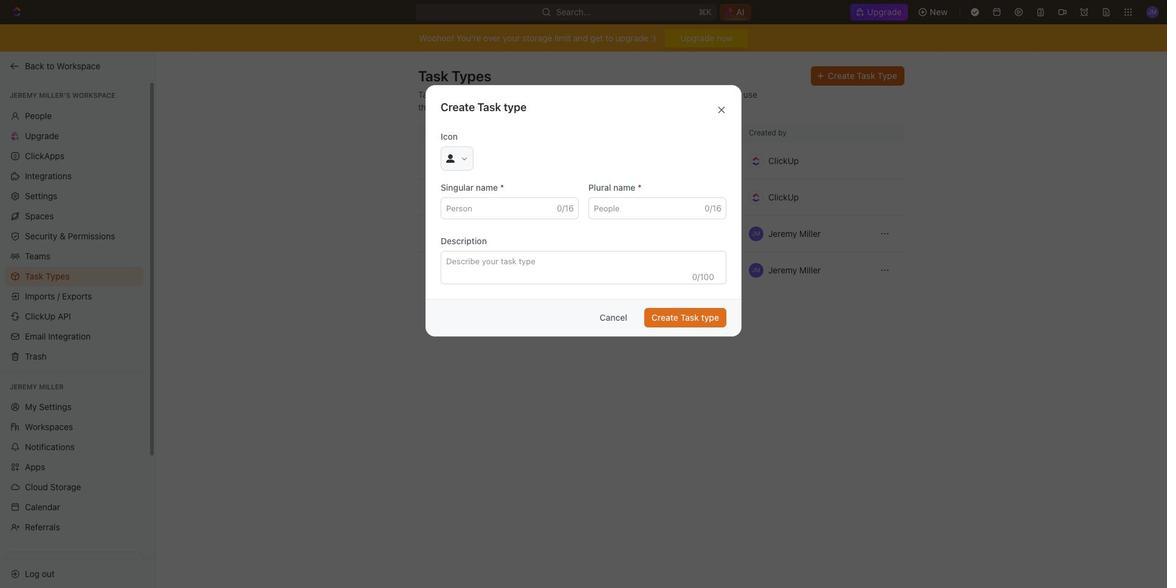 Task type: vqa. For each thing, say whether or not it's contained in the screenshot.
Slides
no



Task type: locate. For each thing, give the bounding box(es) containing it.
user large image
[[426, 265, 438, 277]]

Describe your task type text field
[[441, 251, 727, 285]]

user large image
[[446, 154, 455, 163]]

People field
[[589, 198, 727, 220]]

Person field
[[441, 198, 579, 220]]



Task type: describe. For each thing, give the bounding box(es) containing it.
bug image
[[426, 228, 438, 240]]



